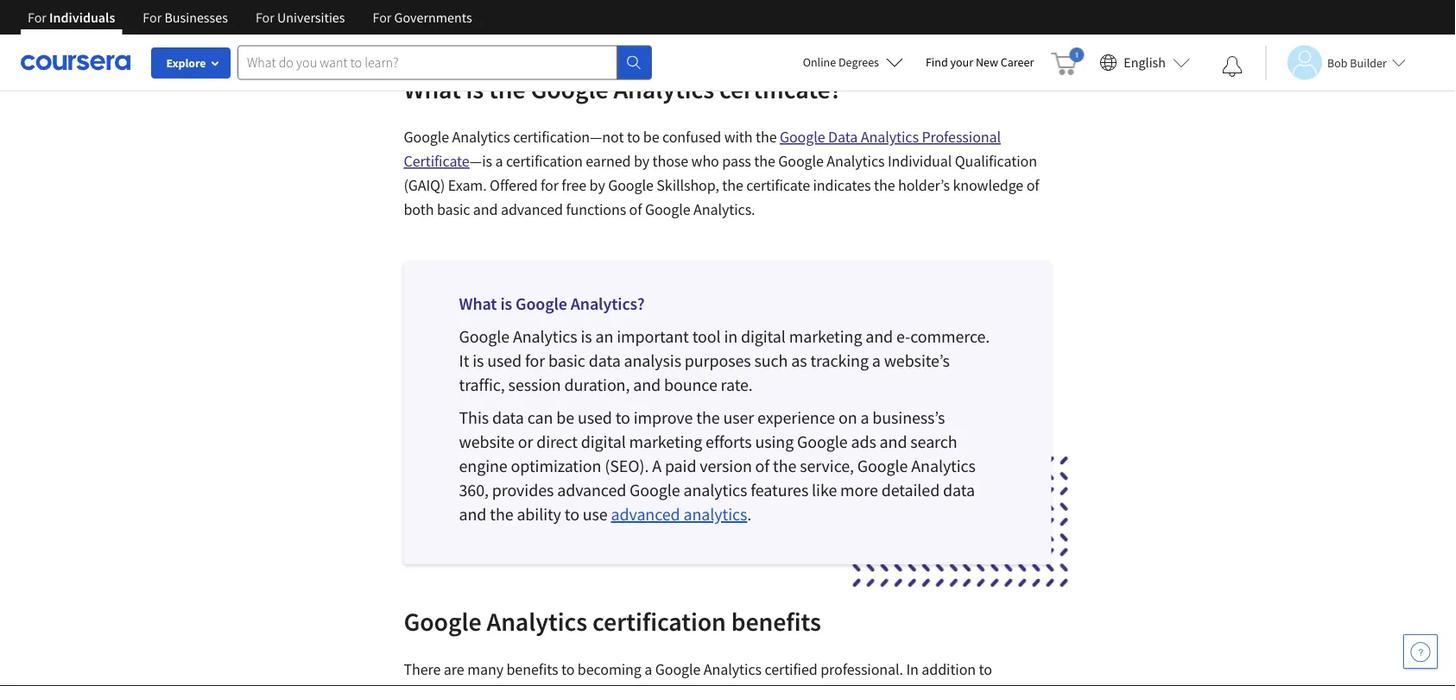 Task type: describe. For each thing, give the bounding box(es) containing it.
benefits for many
[[506, 660, 558, 680]]

your inside there are many benefits to becoming a google analytics certified professional. in addition to showcasing your understanding of google analytics to potential employers, studying for th
[[482, 684, 511, 687]]

shopping cart: 1 item image
[[1051, 47, 1084, 75]]

provides
[[492, 480, 554, 501]]

explore
[[166, 55, 206, 71]]

offered
[[490, 176, 538, 195]]

advanced analytics .
[[611, 504, 755, 525]]

marketing inside google analytics is an important tool in digital marketing and e-commerce. it is used for basic data analysis purposes such as tracking a website's traffic, session duration, and bounce rate.
[[789, 326, 862, 348]]

0 vertical spatial your
[[950, 54, 973, 70]]

benefits for certification
[[731, 605, 821, 638]]

session
[[508, 374, 561, 396]]

new
[[976, 54, 998, 70]]

individual
[[888, 152, 952, 171]]

data
[[828, 127, 858, 147]]

what for what is the google analytics certificate?
[[404, 73, 461, 105]]

exam.
[[448, 176, 487, 195]]

builder
[[1350, 55, 1387, 70]]

is right it
[[473, 350, 484, 372]]

tracking
[[810, 350, 869, 372]]

certificate
[[404, 152, 470, 171]]

basic inside google analytics is an important tool in digital marketing and e-commerce. it is used for basic data analysis purposes such as tracking a website's traffic, session duration, and bounce rate.
[[548, 350, 585, 372]]

e-
[[896, 326, 910, 348]]

to right addition on the right bottom of the page
[[979, 660, 992, 680]]

efforts
[[706, 431, 752, 453]]

the up the —is
[[489, 73, 526, 105]]

data inside google analytics is an important tool in digital marketing and e-commerce. it is used for basic data analysis purposes such as tracking a website's traffic, session duration, and bounce rate.
[[589, 350, 621, 372]]

pass
[[722, 152, 751, 171]]

google analytics certification—not to be confused with the
[[404, 127, 780, 147]]

english button
[[1093, 35, 1197, 91]]

for for individuals
[[28, 9, 47, 26]]

qualification
[[955, 152, 1037, 171]]

to up understanding
[[561, 660, 575, 680]]

analytics left potential
[[675, 684, 733, 687]]

google data analytics professional certificate link
[[404, 127, 1001, 171]]

show notifications image
[[1222, 56, 1243, 77]]

a inside the this data can be used to improve the user experience on a business's website or direct digital marketing efforts using google ads and search engine optimization (seo). a paid version of the service, google analytics 360, provides advanced google analytics features like more detailed data and the ability to use
[[861, 407, 869, 429]]

—is a certification earned by those who pass the google analytics individual qualification (gaiq) exam. offered for free by google skillshop, the certificate indicates the holder's knowledge of both basic and advanced functions of google analytics.
[[404, 152, 1039, 219]]

there are many benefits to becoming a google analytics certified professional. in addition to showcasing your understanding of google analytics to potential employers, studying for th
[[404, 660, 992, 687]]

search
[[910, 431, 957, 453]]

potential
[[752, 684, 810, 687]]

what for what is google analytics?
[[459, 293, 497, 315]]

help center image
[[1410, 642, 1431, 662]]

what is the google analytics certificate?
[[404, 73, 847, 105]]

there
[[404, 660, 441, 680]]

of down qualification
[[1027, 176, 1039, 195]]

certification for a
[[506, 152, 583, 171]]

analytics inside google data analytics professional certificate
[[861, 127, 919, 147]]

an
[[595, 326, 613, 348]]

on
[[838, 407, 857, 429]]

holder's
[[898, 176, 950, 195]]

improve
[[634, 407, 693, 429]]

addition
[[922, 660, 976, 680]]

digital inside google analytics is an important tool in digital marketing and e-commerce. it is used for basic data analysis purposes such as tracking a website's traffic, session duration, and bounce rate.
[[741, 326, 786, 348]]

find your new career link
[[917, 52, 1043, 73]]

career
[[1001, 54, 1034, 70]]

direct
[[536, 431, 578, 453]]

is up the —is
[[466, 73, 484, 105]]

paid
[[665, 456, 696, 477]]

certified
[[765, 660, 818, 680]]

ads
[[851, 431, 876, 453]]

and left e-
[[866, 326, 893, 348]]

using
[[755, 431, 794, 453]]

for businesses
[[143, 9, 228, 26]]

basic inside "—is a certification earned by those who pass the google analytics individual qualification (gaiq) exam. offered for free by google skillshop, the certificate indicates the holder's knowledge of both basic and advanced functions of google analytics."
[[437, 200, 470, 219]]

analysis
[[624, 350, 681, 372]]

for for businesses
[[143, 9, 162, 26]]

to up earned
[[627, 127, 640, 147]]

analytics.
[[693, 200, 755, 219]]

tool
[[692, 326, 721, 348]]

understanding
[[514, 684, 608, 687]]

duration,
[[564, 374, 630, 396]]

certificate
[[746, 176, 810, 195]]

analytics up understanding
[[487, 605, 587, 638]]

2 vertical spatial data
[[943, 480, 975, 501]]

for individuals
[[28, 9, 115, 26]]

to left improve
[[615, 407, 630, 429]]

professional
[[922, 127, 1001, 147]]

and inside "—is a certification earned by those who pass the google analytics individual qualification (gaiq) exam. offered for free by google skillshop, the certificate indicates the holder's knowledge of both basic and advanced functions of google analytics."
[[473, 200, 498, 219]]

is up 'traffic,'
[[500, 293, 512, 315]]

confused
[[662, 127, 721, 147]]

the left holder's
[[874, 176, 895, 195]]

a inside there are many benefits to becoming a google analytics certified professional. in addition to showcasing your understanding of google analytics to potential employers, studying for th
[[644, 660, 652, 680]]

2 analytics from the top
[[684, 504, 747, 525]]

certificate?
[[719, 73, 841, 105]]

2 vertical spatial advanced
[[611, 504, 680, 525]]

website
[[459, 431, 514, 453]]

coursera image
[[21, 49, 130, 76]]

free
[[562, 176, 586, 195]]

is left an
[[581, 326, 592, 348]]

find your new career
[[926, 54, 1034, 70]]

in
[[906, 660, 919, 680]]

(seo).
[[605, 456, 649, 477]]

with
[[724, 127, 753, 147]]

knowledge
[[953, 176, 1024, 195]]

purposes
[[685, 350, 751, 372]]

certification for analytics
[[592, 605, 726, 638]]

those
[[652, 152, 688, 171]]

a inside google analytics is an important tool in digital marketing and e-commerce. it is used for basic data analysis purposes such as tracking a website's traffic, session duration, and bounce rate.
[[872, 350, 881, 372]]

use
[[583, 504, 608, 525]]



Task type: locate. For each thing, give the bounding box(es) containing it.
digital up such
[[741, 326, 786, 348]]

1 horizontal spatial be
[[643, 127, 659, 147]]

benefits inside there are many benefits to becoming a google analytics certified professional. in addition to showcasing your understanding of google analytics to potential employers, studying for th
[[506, 660, 558, 680]]

analytics inside "—is a certification earned by those who pass the google analytics individual qualification (gaiq) exam. offered for free by google skillshop, the certificate indicates the holder's knowledge of both basic and advanced functions of google analytics."
[[827, 152, 885, 171]]

certification down certification—not
[[506, 152, 583, 171]]

important
[[617, 326, 689, 348]]

0 vertical spatial marketing
[[789, 326, 862, 348]]

in
[[724, 326, 738, 348]]

of down "using"
[[755, 456, 770, 477]]

or
[[518, 431, 533, 453]]

0 vertical spatial analytics
[[684, 480, 747, 501]]

of inside the this data can be used to improve the user experience on a business's website or direct digital marketing efforts using google ads and search engine optimization (seo). a paid version of the service, google analytics 360, provides advanced google analytics features like more detailed data and the ability to use
[[755, 456, 770, 477]]

0 vertical spatial digital
[[741, 326, 786, 348]]

experience
[[757, 407, 835, 429]]

universities
[[277, 9, 345, 26]]

for inside "—is a certification earned by those who pass the google analytics individual qualification (gaiq) exam. offered for free by google skillshop, the certificate indicates the holder's knowledge of both basic and advanced functions of google analytics."
[[541, 176, 559, 195]]

many
[[467, 660, 503, 680]]

advanced up use
[[557, 480, 626, 501]]

is
[[466, 73, 484, 105], [500, 293, 512, 315], [581, 326, 592, 348], [473, 350, 484, 372]]

analytics down data
[[827, 152, 885, 171]]

your right find at the top right of the page
[[950, 54, 973, 70]]

for left universities
[[256, 9, 274, 26]]

360,
[[459, 480, 489, 501]]

None search field
[[237, 45, 652, 80]]

for inside there are many benefits to becoming a google analytics certified professional. in addition to showcasing your understanding of google analytics to potential employers, studying for th
[[946, 684, 964, 687]]

0 vertical spatial basic
[[437, 200, 470, 219]]

rate.
[[721, 374, 753, 396]]

for left governments
[[373, 9, 392, 26]]

digital up the (seo).
[[581, 431, 626, 453]]

it
[[459, 350, 469, 372]]

more
[[840, 480, 878, 501]]

1 vertical spatial advanced
[[557, 480, 626, 501]]

governments
[[394, 9, 472, 26]]

advanced inside the this data can be used to improve the user experience on a business's website or direct digital marketing efforts using google ads and search engine optimization (seo). a paid version of the service, google analytics 360, provides advanced google analytics features like more detailed data and the ability to use
[[557, 480, 626, 501]]

be up those
[[643, 127, 659, 147]]

0 vertical spatial what
[[404, 73, 461, 105]]

features
[[751, 480, 809, 501]]

1 vertical spatial for
[[525, 350, 545, 372]]

google inside google analytics is an important tool in digital marketing and e-commerce. it is used for basic data analysis purposes such as tracking a website's traffic, session duration, and bounce rate.
[[459, 326, 510, 348]]

1 vertical spatial your
[[482, 684, 511, 687]]

for for universities
[[256, 9, 274, 26]]

employers,
[[813, 684, 885, 687]]

1 horizontal spatial benefits
[[731, 605, 821, 638]]

becoming
[[578, 660, 641, 680]]

bounce
[[664, 374, 717, 396]]

be
[[643, 127, 659, 147], [556, 407, 574, 429]]

advanced analytics link
[[611, 504, 747, 525]]

2 for from the left
[[143, 9, 162, 26]]

1 horizontal spatial used
[[578, 407, 612, 429]]

.
[[747, 504, 752, 525]]

showcasing
[[404, 684, 479, 687]]

the up certificate
[[754, 152, 775, 171]]

certification
[[506, 152, 583, 171], [592, 605, 726, 638]]

1 vertical spatial be
[[556, 407, 574, 429]]

website's
[[884, 350, 950, 372]]

1 vertical spatial certification
[[592, 605, 726, 638]]

basic
[[437, 200, 470, 219], [548, 350, 585, 372]]

1 for from the left
[[28, 9, 47, 26]]

and down business's
[[880, 431, 907, 453]]

0 horizontal spatial benefits
[[506, 660, 558, 680]]

detailed
[[881, 480, 940, 501]]

are
[[444, 660, 464, 680]]

0 vertical spatial advanced
[[501, 200, 563, 219]]

a right becoming
[[644, 660, 652, 680]]

analytics inside the this data can be used to improve the user experience on a business's website or direct digital marketing efforts using google ads and search engine optimization (seo). a paid version of the service, google analytics 360, provides advanced google analytics features like more detailed data and the ability to use
[[911, 456, 976, 477]]

to
[[627, 127, 640, 147], [615, 407, 630, 429], [565, 504, 579, 525], [561, 660, 575, 680], [979, 660, 992, 680], [736, 684, 749, 687]]

by
[[634, 152, 649, 171], [589, 176, 605, 195]]

analytics inside the this data can be used to improve the user experience on a business's website or direct digital marketing efforts using google ads and search engine optimization (seo). a paid version of the service, google analytics 360, provides advanced google analytics features like more detailed data and the ability to use
[[684, 480, 747, 501]]

certification up there are many benefits to becoming a google analytics certified professional. in addition to showcasing your understanding of google analytics to potential employers, studying for th
[[592, 605, 726, 638]]

1 horizontal spatial your
[[950, 54, 973, 70]]

1 vertical spatial what
[[459, 293, 497, 315]]

0 horizontal spatial by
[[589, 176, 605, 195]]

analytics inside google analytics is an important tool in digital marketing and e-commerce. it is used for basic data analysis purposes such as tracking a website's traffic, session duration, and bounce rate.
[[513, 326, 577, 348]]

be inside the this data can be used to improve the user experience on a business's website or direct digital marketing efforts using google ads and search engine optimization (seo). a paid version of the service, google analytics 360, provides advanced google analytics features like more detailed data and the ability to use
[[556, 407, 574, 429]]

4 for from the left
[[373, 9, 392, 26]]

as
[[791, 350, 807, 372]]

used
[[487, 350, 522, 372], [578, 407, 612, 429]]

0 horizontal spatial certification
[[506, 152, 583, 171]]

marketing up tracking at bottom
[[789, 326, 862, 348]]

google analytics is an important tool in digital marketing and e-commerce. it is used for basic data analysis purposes such as tracking a website's traffic, session duration, and bounce rate.
[[459, 326, 990, 396]]

bob builder button
[[1265, 45, 1406, 80]]

businesses
[[164, 9, 228, 26]]

analytics up confused
[[614, 73, 714, 105]]

for universities
[[256, 9, 345, 26]]

a right on
[[861, 407, 869, 429]]

service,
[[800, 456, 854, 477]]

be right the can
[[556, 407, 574, 429]]

benefits up certified
[[731, 605, 821, 638]]

of down becoming
[[611, 684, 623, 687]]

of inside there are many benefits to becoming a google analytics certified professional. in addition to showcasing your understanding of google analytics to potential employers, studying for th
[[611, 684, 623, 687]]

for left individuals
[[28, 9, 47, 26]]

data right detailed
[[943, 480, 975, 501]]

0 horizontal spatial used
[[487, 350, 522, 372]]

individuals
[[49, 9, 115, 26]]

advanced down a
[[611, 504, 680, 525]]

0 vertical spatial data
[[589, 350, 621, 372]]

what up it
[[459, 293, 497, 315]]

the down pass
[[722, 176, 743, 195]]

and down analysis
[[633, 374, 661, 396]]

used inside the this data can be used to improve the user experience on a business's website or direct digital marketing efforts using google ads and search engine optimization (seo). a paid version of the service, google analytics 360, provides advanced google analytics features like more detailed data and the ability to use
[[578, 407, 612, 429]]

data down an
[[589, 350, 621, 372]]

bob
[[1327, 55, 1348, 70]]

google data analytics professional certificate
[[404, 127, 1001, 171]]

your
[[950, 54, 973, 70], [482, 684, 511, 687]]

a inside "—is a certification earned by those who pass the google analytics individual qualification (gaiq) exam. offered for free by google skillshop, the certificate indicates the holder's knowledge of both basic and advanced functions of google analytics."
[[495, 152, 503, 171]]

of right 'functions'
[[629, 200, 642, 219]]

for for governments
[[373, 9, 392, 26]]

find
[[926, 54, 948, 70]]

used inside google analytics is an important tool in digital marketing and e-commerce. it is used for basic data analysis purposes such as tracking a website's traffic, session duration, and bounce rate.
[[487, 350, 522, 372]]

such
[[754, 350, 788, 372]]

analytics down what is google analytics?
[[513, 326, 577, 348]]

used up 'traffic,'
[[487, 350, 522, 372]]

both
[[404, 200, 434, 219]]

functions
[[566, 200, 626, 219]]

benefits
[[731, 605, 821, 638], [506, 660, 558, 680]]

and down '360,'
[[459, 504, 486, 525]]

english
[[1124, 54, 1166, 71]]

0 vertical spatial be
[[643, 127, 659, 147]]

0 vertical spatial by
[[634, 152, 649, 171]]

analytics?
[[571, 293, 645, 315]]

marketing inside the this data can be used to improve the user experience on a business's website or direct digital marketing efforts using google ads and search engine optimization (seo). a paid version of the service, google analytics 360, provides advanced google analytics features like more detailed data and the ability to use
[[629, 431, 702, 453]]

the left user in the bottom of the page
[[696, 407, 720, 429]]

analytics down search
[[911, 456, 976, 477]]

1 vertical spatial data
[[492, 407, 524, 429]]

1 vertical spatial marketing
[[629, 431, 702, 453]]

for up session
[[525, 350, 545, 372]]

traffic,
[[459, 374, 505, 396]]

to left potential
[[736, 684, 749, 687]]

0 vertical spatial used
[[487, 350, 522, 372]]

certification inside "—is a certification earned by those who pass the google analytics individual qualification (gaiq) exam. offered for free by google skillshop, the certificate indicates the holder's knowledge of both basic and advanced functions of google analytics."
[[506, 152, 583, 171]]

and down exam.
[[473, 200, 498, 219]]

1 vertical spatial by
[[589, 176, 605, 195]]

0 horizontal spatial digital
[[581, 431, 626, 453]]

the
[[489, 73, 526, 105], [756, 127, 777, 147], [754, 152, 775, 171], [722, 176, 743, 195], [874, 176, 895, 195], [696, 407, 720, 429], [773, 456, 796, 477], [490, 504, 513, 525]]

digital inside the this data can be used to improve the user experience on a business's website or direct digital marketing efforts using google ads and search engine optimization (seo). a paid version of the service, google analytics 360, provides advanced google analytics features like more detailed data and the ability to use
[[581, 431, 626, 453]]

google inside google data analytics professional certificate
[[780, 127, 825, 147]]

What do you want to learn? text field
[[237, 45, 617, 80]]

indicates
[[813, 176, 871, 195]]

the up features
[[773, 456, 796, 477]]

can
[[527, 407, 553, 429]]

(gaiq)
[[404, 176, 445, 195]]

to left use
[[565, 504, 579, 525]]

skillshop,
[[657, 176, 719, 195]]

a right the —is
[[495, 152, 503, 171]]

online
[[803, 54, 836, 70]]

user
[[723, 407, 754, 429]]

1 vertical spatial basic
[[548, 350, 585, 372]]

by left those
[[634, 152, 649, 171]]

0 horizontal spatial be
[[556, 407, 574, 429]]

google analytics certification benefits
[[404, 605, 826, 638]]

1 vertical spatial digital
[[581, 431, 626, 453]]

1 horizontal spatial certification
[[592, 605, 726, 638]]

2 vertical spatial for
[[946, 684, 964, 687]]

degrees
[[839, 54, 879, 70]]

professional.
[[821, 660, 903, 680]]

data up or
[[492, 407, 524, 429]]

business's
[[872, 407, 945, 429]]

analytics up potential
[[704, 660, 762, 680]]

basic down exam.
[[437, 200, 470, 219]]

basic up duration,
[[548, 350, 585, 372]]

0 horizontal spatial your
[[482, 684, 511, 687]]

analytics
[[684, 480, 747, 501], [684, 504, 747, 525]]

a right tracking at bottom
[[872, 350, 881, 372]]

like
[[812, 480, 837, 501]]

for left the free
[[541, 176, 559, 195]]

1 horizontal spatial marketing
[[789, 326, 862, 348]]

0 vertical spatial certification
[[506, 152, 583, 171]]

1 horizontal spatial data
[[589, 350, 621, 372]]

0 vertical spatial for
[[541, 176, 559, 195]]

0 horizontal spatial data
[[492, 407, 524, 429]]

banner navigation
[[14, 0, 486, 35]]

version
[[700, 456, 752, 477]]

analytics up the —is
[[452, 127, 510, 147]]

who
[[691, 152, 719, 171]]

1 horizontal spatial basic
[[548, 350, 585, 372]]

by right the free
[[589, 176, 605, 195]]

3 for from the left
[[256, 9, 274, 26]]

1 horizontal spatial by
[[634, 152, 649, 171]]

analytics up the individual
[[861, 127, 919, 147]]

for inside google analytics is an important tool in digital marketing and e-commerce. it is used for basic data analysis purposes such as tracking a website's traffic, session duration, and bounce rate.
[[525, 350, 545, 372]]

0 horizontal spatial marketing
[[629, 431, 702, 453]]

online degrees button
[[789, 43, 917, 81]]

advanced down offered
[[501, 200, 563, 219]]

commerce.
[[910, 326, 990, 348]]

0 horizontal spatial basic
[[437, 200, 470, 219]]

—is
[[470, 152, 492, 171]]

1 horizontal spatial digital
[[741, 326, 786, 348]]

the right with
[[756, 127, 777, 147]]

what
[[404, 73, 461, 105], [459, 293, 497, 315]]

what down governments
[[404, 73, 461, 105]]

the down provides
[[490, 504, 513, 525]]

advanced inside "—is a certification earned by those who pass the google analytics individual qualification (gaiq) exam. offered for free by google skillshop, the certificate indicates the holder's knowledge of both basic and advanced functions of google analytics."
[[501, 200, 563, 219]]

marketing down improve
[[629, 431, 702, 453]]

1 vertical spatial benefits
[[506, 660, 558, 680]]

ability
[[517, 504, 561, 525]]

advanced
[[501, 200, 563, 219], [557, 480, 626, 501], [611, 504, 680, 525]]

1 analytics from the top
[[684, 480, 747, 501]]

for left businesses
[[143, 9, 162, 26]]

this data can be used to improve the user experience on a business's website or direct digital marketing efforts using google ads and search engine optimization (seo). a paid version of the service, google analytics 360, provides advanced google analytics features like more detailed data and the ability to use
[[459, 407, 976, 525]]

benefits up understanding
[[506, 660, 558, 680]]

1 vertical spatial used
[[578, 407, 612, 429]]

used down duration,
[[578, 407, 612, 429]]

what is google analytics?
[[459, 293, 648, 315]]

for down addition on the right bottom of the page
[[946, 684, 964, 687]]

2 horizontal spatial data
[[943, 480, 975, 501]]

1 vertical spatial analytics
[[684, 504, 747, 525]]

engine
[[459, 456, 507, 477]]

bob builder
[[1327, 55, 1387, 70]]

your down many
[[482, 684, 511, 687]]

0 vertical spatial benefits
[[731, 605, 821, 638]]

for governments
[[373, 9, 472, 26]]



Task type: vqa. For each thing, say whether or not it's contained in the screenshot.
A
yes



